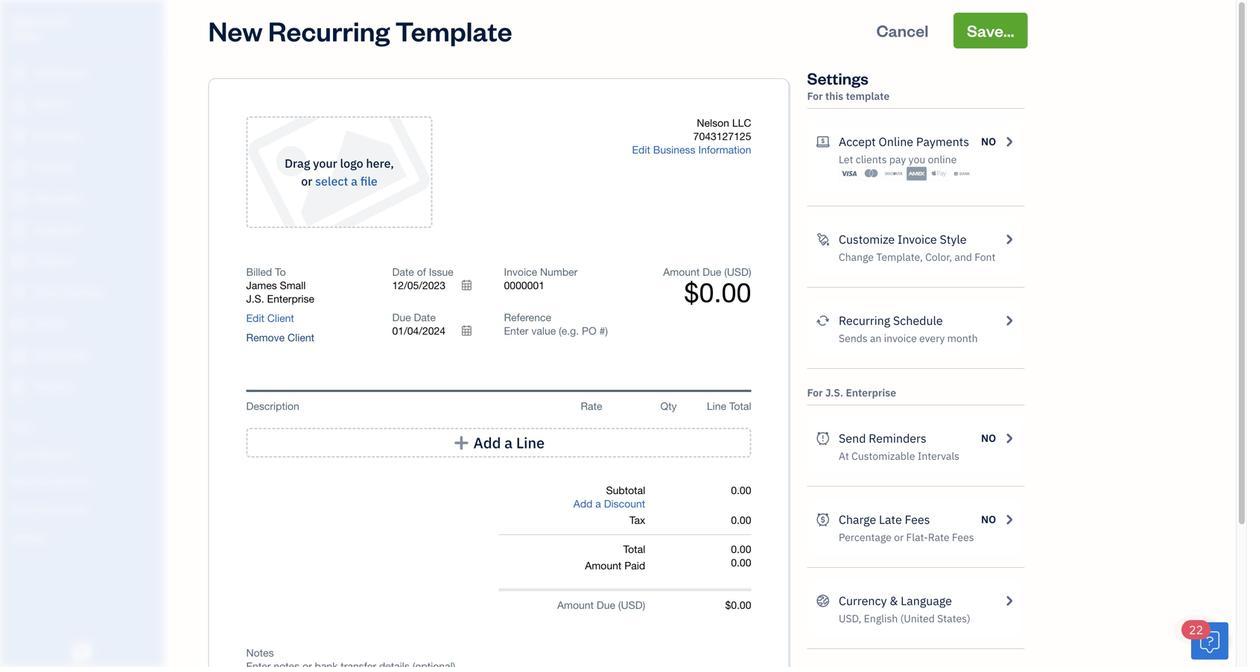 Task type: describe. For each thing, give the bounding box(es) containing it.
0 vertical spatial invoice
[[898, 231, 937, 247]]

2 0.00 from the top
[[731, 514, 752, 526]]

usd,
[[839, 612, 862, 625]]

0000001
[[504, 279, 545, 291]]

every
[[920, 331, 945, 345]]

22 button
[[1182, 620, 1229, 660]]

at customizable intervals
[[839, 449, 960, 463]]

( for amount due ( usd ) $0.00
[[725, 266, 727, 278]]

subtotal add a discount tax
[[574, 484, 646, 526]]

percentage or flat-rate fees
[[839, 530, 975, 544]]

0 vertical spatial and
[[955, 250, 973, 264]]

4 0.00 from the top
[[731, 556, 752, 569]]

payments
[[917, 134, 970, 149]]

amount due ( usd ) $0.00
[[664, 266, 752, 308]]

to
[[275, 266, 286, 278]]

remove
[[246, 331, 285, 344]]

due for amount due ( usd )
[[597, 599, 616, 611]]

resource center badge image
[[1192, 622, 1229, 660]]

issue
[[429, 266, 454, 278]]

template
[[395, 13, 513, 48]]

style
[[940, 231, 967, 247]]

billed to james small j.s. enterprise edit client remove client
[[246, 266, 315, 344]]

sends an invoice every month
[[839, 331, 978, 345]]

) for amount due ( usd ) $0.00
[[749, 266, 752, 278]]

owner
[[12, 29, 42, 42]]

nelson for nelson llc owner
[[12, 14, 46, 28]]

mastercard image
[[862, 166, 882, 181]]

1 horizontal spatial or
[[895, 530, 904, 544]]

this
[[826, 89, 844, 103]]

chevronright image for accept online payments
[[1003, 133, 1016, 151]]

0 vertical spatial fees
[[905, 512, 931, 527]]

an
[[871, 331, 882, 345]]

accept
[[839, 134, 876, 149]]

payment image
[[10, 192, 28, 206]]

01/04/2024
[[392, 325, 446, 337]]

late
[[879, 512, 903, 527]]

usd for amount due ( usd ) $0.00
[[727, 266, 749, 278]]

percentage
[[839, 530, 892, 544]]

onlinesales image
[[817, 133, 830, 151]]

settings for settings for this template
[[808, 67, 869, 89]]

&
[[890, 593, 898, 609]]

estimate image
[[10, 129, 28, 144]]

subtotal
[[606, 484, 646, 496]]

small
[[280, 279, 306, 291]]

no for send reminders
[[982, 431, 997, 445]]

bank connections link
[[4, 496, 160, 523]]

description
[[246, 400, 300, 412]]

12/05/2023 button
[[392, 279, 482, 292]]

0.00 0.00
[[731, 543, 752, 569]]

select
[[315, 173, 348, 189]]

charge late fees
[[839, 512, 931, 527]]

services
[[54, 475, 90, 487]]

nelson for nelson llc 7043127125 edit business information
[[697, 117, 730, 129]]

due inside due date 01/04/2024
[[392, 311, 411, 324]]

add a line
[[474, 433, 545, 452]]

no for charge late fees
[[982, 512, 997, 526]]

drag your logo here , or select a file
[[285, 155, 394, 189]]

enterprise inside billed to james small j.s. enterprise edit client remove client
[[267, 293, 315, 305]]

add a discount button
[[574, 497, 646, 511]]

0 vertical spatial client
[[267, 312, 294, 324]]

new recurring template
[[208, 13, 513, 48]]

clients
[[856, 152, 887, 166]]

add a line button
[[246, 428, 752, 458]]

month
[[948, 331, 978, 345]]

color,
[[926, 250, 953, 264]]

1 horizontal spatial line
[[707, 400, 727, 412]]

paid
[[625, 559, 646, 572]]

22
[[1190, 622, 1204, 638]]

12/05/2023
[[392, 279, 446, 291]]

font
[[975, 250, 996, 264]]

7043127125
[[694, 130, 752, 142]]

sends
[[839, 331, 868, 345]]

edit inside billed to james small j.s. enterprise edit client remove client
[[246, 312, 265, 324]]

Notes text field
[[246, 660, 752, 667]]

freshbooks image
[[70, 643, 94, 661]]

invoice number 0000001
[[504, 266, 578, 291]]

latereminders image
[[817, 429, 830, 447]]

main element
[[0, 0, 201, 667]]

invoice image
[[10, 160, 28, 175]]

1 0.00 from the top
[[731, 484, 752, 496]]

a inside button
[[505, 433, 513, 452]]

save…
[[967, 20, 1015, 41]]

1 horizontal spatial j.s.
[[826, 386, 844, 400]]

online
[[928, 152, 957, 166]]

currencyandlanguage image
[[817, 592, 830, 610]]

1 horizontal spatial enterprise
[[846, 386, 897, 400]]

team members
[[11, 448, 76, 460]]

bank connections
[[11, 503, 87, 515]]

change template, color, and font
[[839, 250, 996, 264]]

customize
[[839, 231, 895, 247]]

items
[[11, 475, 34, 487]]

1 vertical spatial rate
[[929, 530, 950, 544]]

items and services
[[11, 475, 90, 487]]

file
[[361, 173, 378, 189]]

business
[[654, 143, 696, 156]]

apps
[[11, 420, 33, 432]]

send reminders
[[839, 430, 927, 446]]

items and services link
[[4, 469, 160, 495]]

connections
[[35, 503, 87, 515]]

plus image
[[453, 435, 470, 450]]

settings for this template
[[808, 67, 890, 103]]

report image
[[10, 379, 28, 394]]

apple pay image
[[930, 166, 950, 181]]

your
[[313, 155, 337, 171]]

team members link
[[4, 441, 160, 467]]

team
[[11, 448, 35, 460]]

flat-
[[907, 530, 929, 544]]

and inside main element
[[36, 475, 52, 487]]

invoice
[[885, 331, 917, 345]]

total amount paid
[[585, 543, 646, 572]]

nelson llc owner
[[12, 14, 68, 42]]

0 horizontal spatial recurring
[[268, 13, 390, 48]]

chevronright image for customize invoice style
[[1003, 230, 1016, 248]]

1 vertical spatial $0.00
[[726, 599, 752, 611]]

number
[[540, 266, 578, 278]]

0 vertical spatial total
[[730, 400, 752, 412]]

save… button
[[954, 13, 1028, 48]]



Task type: locate. For each thing, give the bounding box(es) containing it.
template,
[[877, 250, 923, 264]]

3 chevronright image from the top
[[1003, 511, 1016, 528]]

0 vertical spatial no
[[982, 135, 997, 148]]

0 vertical spatial $0.00
[[685, 277, 752, 308]]

recurring schedule
[[839, 313, 943, 328]]

1 vertical spatial add
[[574, 498, 593, 510]]

and right items
[[36, 475, 52, 487]]

2 vertical spatial a
[[596, 498, 601, 510]]

add
[[474, 433, 501, 452], [574, 498, 593, 510]]

2 vertical spatial no
[[982, 512, 997, 526]]

states)
[[938, 612, 971, 625]]

1 vertical spatial or
[[895, 530, 904, 544]]

fees
[[905, 512, 931, 527], [953, 530, 975, 544]]

0 horizontal spatial j.s.
[[246, 293, 264, 305]]

( inside amount due ( usd ) $0.00
[[725, 266, 727, 278]]

( for amount due ( usd )
[[619, 599, 621, 611]]

j.s. down the james
[[246, 293, 264, 305]]

1 horizontal spatial )
[[749, 266, 752, 278]]

0 vertical spatial add
[[474, 433, 501, 452]]

change
[[839, 250, 874, 264]]

(
[[725, 266, 727, 278], [619, 599, 621, 611]]

0 horizontal spatial add
[[474, 433, 501, 452]]

schedule
[[894, 313, 943, 328]]

paintbrush image
[[817, 230, 830, 248]]

for up latereminders icon
[[808, 386, 823, 400]]

add inside subtotal add a discount tax
[[574, 498, 593, 510]]

llc inside "nelson llc owner"
[[48, 14, 68, 28]]

j.s. inside billed to james small j.s. enterprise edit client remove client
[[246, 293, 264, 305]]

add right "plus" icon
[[474, 433, 501, 452]]

edit inside nelson llc 7043127125 edit business information
[[632, 143, 651, 156]]

amount for amount due ( usd )
[[558, 599, 594, 611]]

1 vertical spatial fees
[[953, 530, 975, 544]]

logo
[[340, 155, 363, 171]]

invoice inside invoice number 0000001
[[504, 266, 538, 278]]

of
[[417, 266, 426, 278]]

timer image
[[10, 285, 28, 300]]

1 horizontal spatial a
[[505, 433, 513, 452]]

for j.s. enterprise
[[808, 386, 897, 400]]

0 vertical spatial llc
[[48, 14, 68, 28]]

information
[[699, 143, 752, 156]]

0 vertical spatial enterprise
[[267, 293, 315, 305]]

0 vertical spatial rate
[[581, 400, 603, 412]]

4 chevronright image from the top
[[1003, 592, 1016, 610]]

currency
[[839, 593, 887, 609]]

0 vertical spatial date
[[392, 266, 414, 278]]

chevronright image for send reminders
[[1003, 429, 1016, 447]]

settings inside 'settings for this template'
[[808, 67, 869, 89]]

pay
[[890, 152, 907, 166]]

client right the remove
[[288, 331, 315, 344]]

a left discount
[[596, 498, 601, 510]]

nelson llc 7043127125 edit business information
[[632, 117, 752, 156]]

line right "plus" icon
[[516, 433, 545, 452]]

1 vertical spatial due
[[392, 311, 411, 324]]

edit up the remove
[[246, 312, 265, 324]]

) inside amount due ( usd ) $0.00
[[749, 266, 752, 278]]

0 vertical spatial )
[[749, 266, 752, 278]]

1 chevronright image from the top
[[1003, 230, 1016, 248]]

1 vertical spatial nelson
[[697, 117, 730, 129]]

0 horizontal spatial nelson
[[12, 14, 46, 28]]

usd for amount due ( usd )
[[621, 599, 643, 611]]

1 vertical spatial and
[[36, 475, 52, 487]]

no for accept online payments
[[982, 135, 997, 148]]

amount due ( usd )
[[558, 599, 646, 611]]

0 vertical spatial chevronright image
[[1003, 230, 1016, 248]]

0 vertical spatial nelson
[[12, 14, 46, 28]]

2 for from the top
[[808, 386, 823, 400]]

0 vertical spatial j.s.
[[246, 293, 264, 305]]

latefees image
[[817, 511, 830, 528]]

add left discount
[[574, 498, 593, 510]]

date left of
[[392, 266, 414, 278]]

chevronright image for recurring schedule
[[1003, 312, 1016, 329]]

settings inside settings "link"
[[11, 530, 45, 543]]

1 horizontal spatial edit
[[632, 143, 651, 156]]

settings
[[808, 67, 869, 89], [11, 530, 45, 543]]

(united
[[901, 612, 935, 625]]

visa image
[[839, 166, 859, 181]]

enterprise
[[267, 293, 315, 305], [846, 386, 897, 400]]

qty
[[661, 400, 677, 412]]

settings for settings
[[11, 530, 45, 543]]

nelson inside "nelson llc owner"
[[12, 14, 46, 28]]

1 vertical spatial edit
[[246, 312, 265, 324]]

due date 01/04/2024
[[392, 311, 446, 337]]

0 horizontal spatial edit
[[246, 312, 265, 324]]

billed
[[246, 266, 272, 278]]

invoice up 0000001 on the top of page
[[504, 266, 538, 278]]

0 vertical spatial or
[[301, 173, 313, 189]]

total inside 'total amount paid'
[[624, 543, 646, 555]]

notes
[[246, 647, 274, 659]]

reminders
[[869, 430, 927, 446]]

1 vertical spatial for
[[808, 386, 823, 400]]

0 horizontal spatial usd
[[621, 599, 643, 611]]

1 horizontal spatial due
[[597, 599, 616, 611]]

1 horizontal spatial invoice
[[898, 231, 937, 247]]

add inside button
[[474, 433, 501, 452]]

0 horizontal spatial a
[[351, 173, 358, 189]]

1 horizontal spatial total
[[730, 400, 752, 412]]

a right "plus" icon
[[505, 433, 513, 452]]

accept online payments
[[839, 134, 970, 149]]

1 horizontal spatial llc
[[733, 117, 752, 129]]

1 vertical spatial client
[[288, 331, 315, 344]]

1 vertical spatial chevronright image
[[1003, 312, 1016, 329]]

1 horizontal spatial fees
[[953, 530, 975, 544]]

2 no from the top
[[982, 431, 997, 445]]

0 vertical spatial amount
[[664, 266, 700, 278]]

language
[[901, 593, 953, 609]]

due
[[703, 266, 722, 278], [392, 311, 411, 324], [597, 599, 616, 611]]

1 vertical spatial usd
[[621, 599, 643, 611]]

or
[[301, 173, 313, 189], [895, 530, 904, 544]]

client image
[[10, 98, 28, 113]]

1 horizontal spatial settings
[[808, 67, 869, 89]]

at
[[839, 449, 850, 463]]

or left flat- at the right
[[895, 530, 904, 544]]

amount for amount due ( usd ) $0.00
[[664, 266, 700, 278]]

2 horizontal spatial due
[[703, 266, 722, 278]]

1 horizontal spatial usd
[[727, 266, 749, 278]]

discover image
[[884, 166, 905, 181]]

fees up flat- at the right
[[905, 512, 931, 527]]

settings up this
[[808, 67, 869, 89]]

0 horizontal spatial line
[[516, 433, 545, 452]]

settings link
[[4, 524, 160, 550]]

1 vertical spatial total
[[624, 543, 646, 555]]

a inside drag your logo here , or select a file
[[351, 173, 358, 189]]

chevronright image
[[1003, 230, 1016, 248], [1003, 312, 1016, 329]]

2 chevronright image from the top
[[1003, 312, 1016, 329]]

chevronright image
[[1003, 133, 1016, 151], [1003, 429, 1016, 447], [1003, 511, 1016, 528], [1003, 592, 1016, 610]]

0 horizontal spatial enterprise
[[267, 293, 315, 305]]

0 vertical spatial a
[[351, 173, 358, 189]]

nelson inside nelson llc 7043127125 edit business information
[[697, 117, 730, 129]]

drag
[[285, 155, 310, 171]]

american express image
[[907, 166, 927, 181]]

0 horizontal spatial and
[[36, 475, 52, 487]]

0 horizontal spatial or
[[301, 173, 313, 189]]

dashboard image
[[10, 66, 28, 81]]

0 vertical spatial settings
[[808, 67, 869, 89]]

1 vertical spatial recurring
[[839, 313, 891, 328]]

1 vertical spatial (
[[619, 599, 621, 611]]

apps link
[[4, 414, 160, 440]]

you
[[909, 152, 926, 166]]

invoice up change template, color, and font on the top of page
[[898, 231, 937, 247]]

0 vertical spatial recurring
[[268, 13, 390, 48]]

line inside button
[[516, 433, 545, 452]]

settings down bank
[[11, 530, 45, 543]]

usd inside amount due ( usd ) $0.00
[[727, 266, 749, 278]]

nelson up owner
[[12, 14, 46, 28]]

1 no from the top
[[982, 135, 997, 148]]

1 horizontal spatial recurring
[[839, 313, 891, 328]]

0 horizontal spatial settings
[[11, 530, 45, 543]]

llc for nelson llc 7043127125 edit business information
[[733, 117, 752, 129]]

0 horizontal spatial llc
[[48, 14, 68, 28]]

here
[[366, 155, 391, 171]]

1 horizontal spatial rate
[[929, 530, 950, 544]]

1 vertical spatial a
[[505, 433, 513, 452]]

enterprise up the send reminders
[[846, 386, 897, 400]]

customize invoice style
[[839, 231, 967, 247]]

tax
[[630, 514, 646, 526]]

recurring
[[268, 13, 390, 48], [839, 313, 891, 328]]

$0.00 inside amount due ( usd ) $0.00
[[685, 277, 752, 308]]

bank
[[11, 503, 33, 515]]

date up 01/04/2024
[[414, 311, 436, 324]]

date inside the date of issue 12/05/2023
[[392, 266, 414, 278]]

0 horizontal spatial )
[[643, 599, 646, 611]]

0 horizontal spatial total
[[624, 543, 646, 555]]

amount inside 'total amount paid'
[[585, 559, 622, 572]]

usd, english (united states)
[[839, 612, 971, 625]]

line right "qty"
[[707, 400, 727, 412]]

no
[[982, 135, 997, 148], [982, 431, 997, 445], [982, 512, 997, 526]]

line total
[[707, 400, 752, 412]]

edit left business
[[632, 143, 651, 156]]

1 vertical spatial line
[[516, 433, 545, 452]]

1 vertical spatial j.s.
[[826, 386, 844, 400]]

money image
[[10, 317, 28, 332]]

0 horizontal spatial rate
[[581, 400, 603, 412]]

send
[[839, 430, 866, 446]]

j.s. up latereminders icon
[[826, 386, 844, 400]]

) for amount due ( usd )
[[643, 599, 646, 611]]

client up remove client button
[[267, 312, 294, 324]]

2 vertical spatial amount
[[558, 599, 594, 611]]

3 0.00 from the top
[[731, 543, 752, 555]]

template
[[846, 89, 890, 103]]

english
[[864, 612, 898, 625]]

or down drag
[[301, 173, 313, 189]]

0 horizontal spatial (
[[619, 599, 621, 611]]

fees right flat- at the right
[[953, 530, 975, 544]]

usd
[[727, 266, 749, 278], [621, 599, 643, 611]]

total
[[730, 400, 752, 412], [624, 543, 646, 555]]

1 horizontal spatial and
[[955, 250, 973, 264]]

1 vertical spatial enterprise
[[846, 386, 897, 400]]

2 vertical spatial due
[[597, 599, 616, 611]]

2 chevronright image from the top
[[1003, 429, 1016, 447]]

edit business information button
[[632, 143, 752, 157]]

3 no from the top
[[982, 512, 997, 526]]

0 horizontal spatial due
[[392, 311, 411, 324]]

and down the style
[[955, 250, 973, 264]]

0 vertical spatial (
[[725, 266, 727, 278]]

0 vertical spatial for
[[808, 89, 823, 103]]

discount
[[604, 498, 646, 510]]

enterprise down small at left top
[[267, 293, 315, 305]]

new
[[208, 13, 263, 48]]

1 horizontal spatial add
[[574, 498, 593, 510]]

1 vertical spatial date
[[414, 311, 436, 324]]

refresh image
[[817, 312, 830, 329]]

invoice
[[898, 231, 937, 247], [504, 266, 538, 278]]

0 vertical spatial edit
[[632, 143, 651, 156]]

1 chevronright image from the top
[[1003, 133, 1016, 151]]

or inside drag your logo here , or select a file
[[301, 173, 313, 189]]

remove client button
[[246, 331, 315, 344]]

james
[[246, 279, 277, 291]]

total up paid on the right of page
[[624, 543, 646, 555]]

0.00
[[731, 484, 752, 496], [731, 514, 752, 526], [731, 543, 752, 555], [731, 556, 752, 569]]

01/04/2024 button
[[392, 324, 482, 338]]

0 vertical spatial usd
[[727, 266, 749, 278]]

due for amount due ( usd ) $0.00
[[703, 266, 722, 278]]

date of issue 12/05/2023
[[392, 266, 454, 291]]

for left this
[[808, 89, 823, 103]]

cancel button
[[864, 13, 942, 48]]

1 vertical spatial no
[[982, 431, 997, 445]]

1 vertical spatial amount
[[585, 559, 622, 572]]

bank image
[[952, 166, 972, 181]]

chart image
[[10, 348, 28, 363]]

0 vertical spatial due
[[703, 266, 722, 278]]

due inside amount due ( usd ) $0.00
[[703, 266, 722, 278]]

date inside due date 01/04/2024
[[414, 311, 436, 324]]

total right "qty"
[[730, 400, 752, 412]]

0 vertical spatial line
[[707, 400, 727, 412]]

1 vertical spatial invoice
[[504, 266, 538, 278]]

llc inside nelson llc 7043127125 edit business information
[[733, 117, 752, 129]]

reference
[[504, 311, 552, 324]]

for
[[808, 89, 823, 103], [808, 386, 823, 400]]

chevronright image for charge late fees
[[1003, 511, 1016, 528]]

for inside 'settings for this template'
[[808, 89, 823, 103]]

1 horizontal spatial nelson
[[697, 117, 730, 129]]

amount inside amount due ( usd ) $0.00
[[664, 266, 700, 278]]

project image
[[10, 254, 28, 269]]

1 vertical spatial llc
[[733, 117, 752, 129]]

nelson up 7043127125
[[697, 117, 730, 129]]

expense image
[[10, 223, 28, 238]]

2 horizontal spatial a
[[596, 498, 601, 510]]

0 horizontal spatial invoice
[[504, 266, 538, 278]]

a left the file
[[351, 173, 358, 189]]

1 vertical spatial )
[[643, 599, 646, 611]]

)
[[749, 266, 752, 278], [643, 599, 646, 611]]

Reference Number text field
[[504, 325, 609, 337]]

1 vertical spatial settings
[[11, 530, 45, 543]]

llc for nelson llc owner
[[48, 14, 68, 28]]

1 for from the top
[[808, 89, 823, 103]]

a inside subtotal add a discount tax
[[596, 498, 601, 510]]

0 horizontal spatial fees
[[905, 512, 931, 527]]

online
[[879, 134, 914, 149]]

nelson
[[12, 14, 46, 28], [697, 117, 730, 129]]

1 horizontal spatial (
[[725, 266, 727, 278]]

,
[[391, 155, 394, 171]]



Task type: vqa. For each thing, say whether or not it's contained in the screenshot.
file
yes



